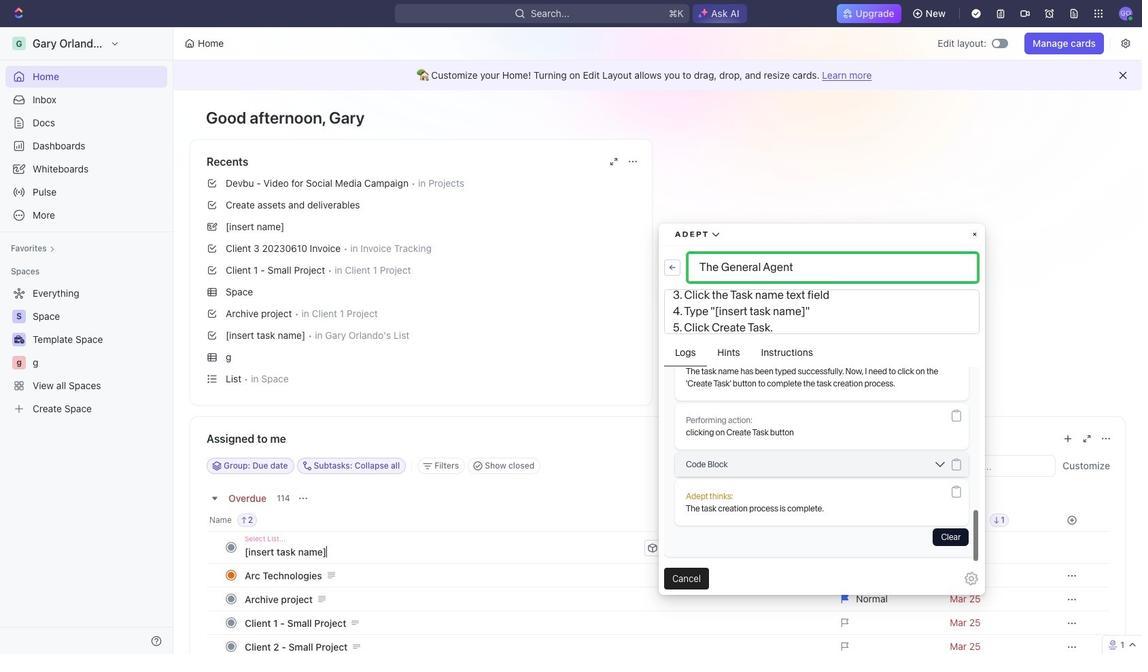 Task type: describe. For each thing, give the bounding box(es) containing it.
Search tasks... text field
[[919, 456, 1055, 477]]

tree inside 'sidebar' "navigation"
[[5, 283, 167, 420]]

sidebar navigation
[[0, 27, 176, 655]]

gary orlando's workspace, , element
[[12, 37, 26, 50]]



Task type: vqa. For each thing, say whether or not it's contained in the screenshot.
tree
yes



Task type: locate. For each thing, give the bounding box(es) containing it.
business time image
[[14, 336, 24, 344]]

alert
[[173, 60, 1142, 90]]

tree
[[5, 283, 167, 420]]

space, , element
[[12, 310, 26, 324]]

Task name or type '/' for commands text field
[[245, 541, 642, 563]]

g, , element
[[12, 356, 26, 370]]



